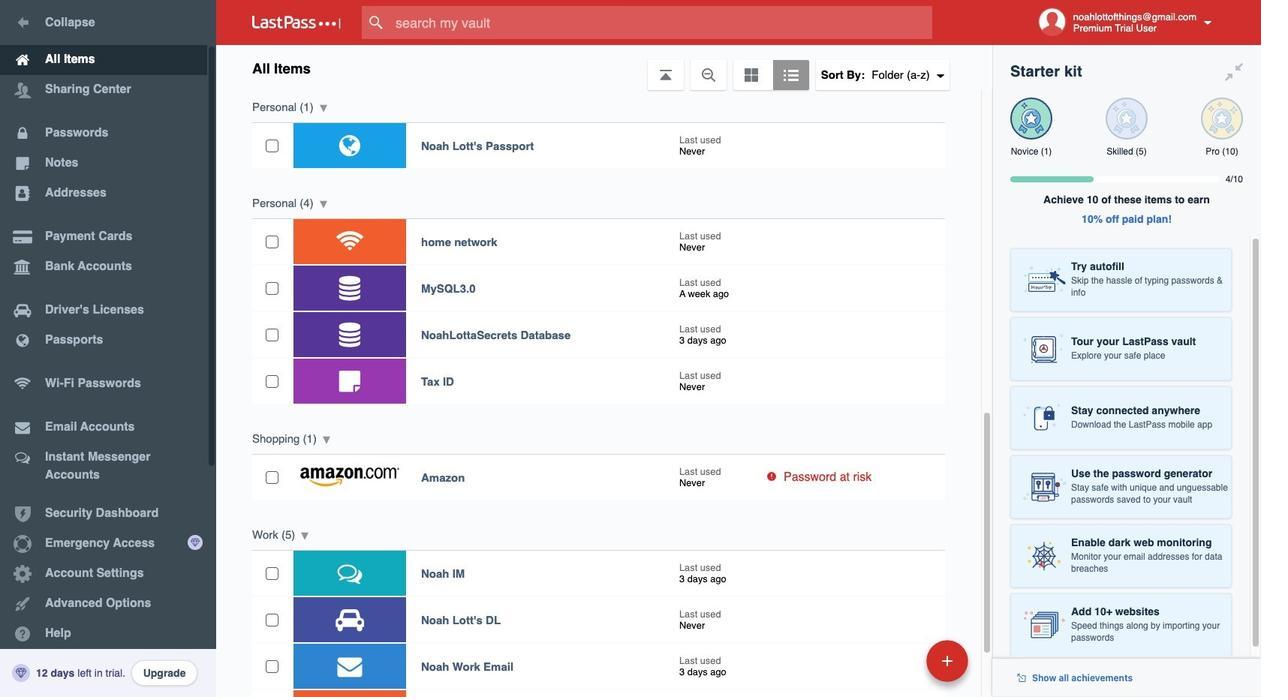 Task type: locate. For each thing, give the bounding box(es) containing it.
main navigation navigation
[[0, 0, 216, 697]]

lastpass image
[[252, 16, 341, 29]]

new item element
[[823, 640, 974, 682]]

new item navigation
[[823, 636, 978, 697]]



Task type: vqa. For each thing, say whether or not it's contained in the screenshot.
search search box
yes



Task type: describe. For each thing, give the bounding box(es) containing it.
Search search field
[[362, 6, 962, 39]]

search my vault text field
[[362, 6, 962, 39]]

vault options navigation
[[216, 45, 993, 90]]



